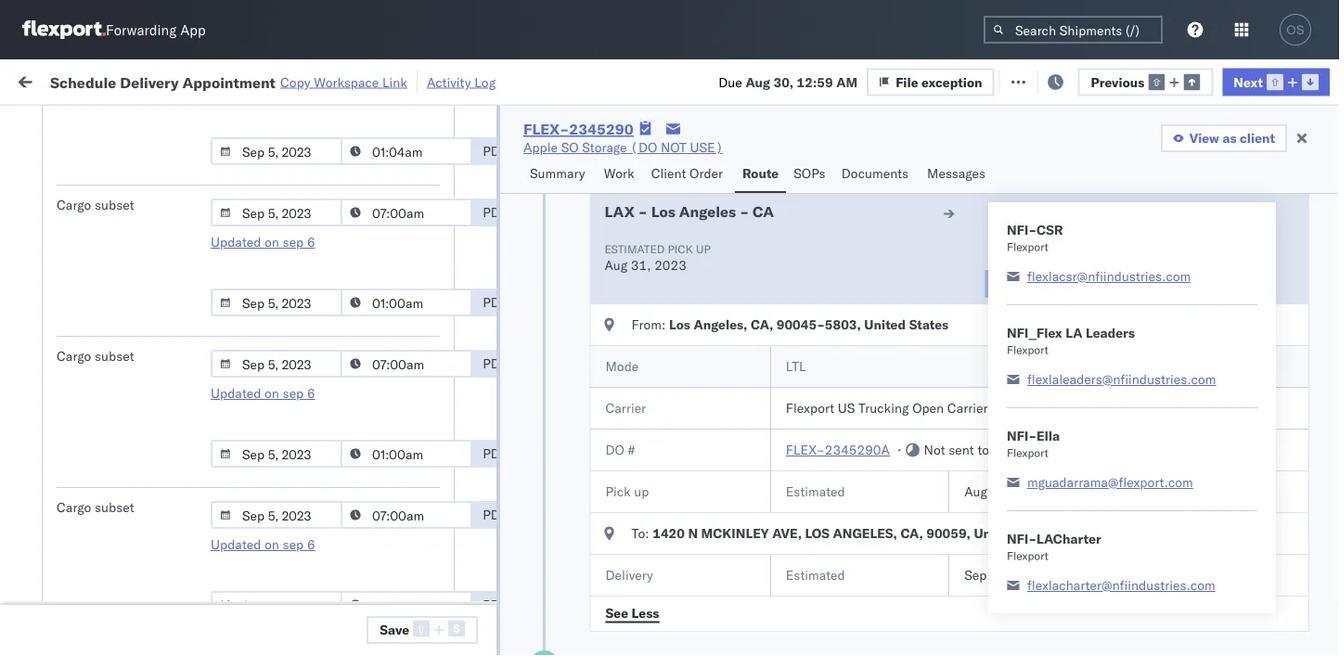 Task type: vqa. For each thing, say whether or not it's contained in the screenshot.
Cargo to the bottom
yes



Task type: describe. For each thing, give the bounding box(es) containing it.
confirm delivery link
[[43, 173, 141, 192]]

2 ocean fcl from the top
[[568, 338, 633, 355]]

on for -- : -- -- text field for mmm d, yyyy text box associated with 3rd 'updated on sep 6' button from the bottom of the page
[[265, 234, 279, 250]]

schedule for 12:59 am mst, feb 28, 2023's the schedule pickup from los angeles, ca "link"
[[43, 369, 98, 385]]

aug for estimated pick up aug 31, 2023
[[605, 257, 628, 273]]

from: los angeles, ca, 90045-5803, united states
[[632, 317, 949, 333]]

pdt for mmm d, yyyy text box associated with 3rd 'updated on sep 6' button from the bottom of the page
[[483, 204, 507, 220]]

1 horizontal spatial mode
[[606, 358, 639, 375]]

ocean for flex-2389690
[[568, 420, 606, 436]]

11, for sep
[[417, 624, 438, 641]]

delivery down upload customs clearance documents link
[[138, 583, 186, 599]]

workspace
[[314, 74, 379, 90]]

2 fcl from the top
[[610, 338, 633, 355]]

from for flex-1857563
[[144, 206, 172, 222]]

#
[[628, 442, 635, 458]]

test for flex-2389690
[[877, 420, 901, 436]]

to:
[[632, 525, 649, 542]]

mmm d, yyyy text field for 3rd 'updated on sep 6' button from the bottom of the page
[[211, 199, 343, 227]]

air for ac ram
[[568, 216, 585, 232]]

feb
[[398, 379, 421, 395]]

flex- down flex-2130497
[[1025, 543, 1065, 559]]

ram
[[710, 216, 736, 232]]

estimated inside estimated delivery sep 1, 2023 4 contacts
[[988, 242, 1048, 256]]

nfi-lacharter flexport
[[1007, 531, 1102, 563]]

mmm d, yyyy text field for 3rd 'updated on sep 6' button
[[211, 591, 343, 619]]

flexport up nfi-csr flexport
[[988, 202, 1048, 221]]

of inside exception: missing bill of lading numbers
[[176, 124, 188, 140]]

flexlaleaders@nfiindustries.com
[[1028, 371, 1217, 388]]

delivery down workitem button
[[93, 174, 141, 190]]

12:59 am mdt, sep 15, 2023
[[299, 583, 481, 600]]

1 horizontal spatial --
[[1144, 379, 1160, 395]]

import work button
[[149, 59, 241, 101]]

app
[[180, 21, 206, 39]]

delivery up schedule pickup from madrid– barajas airport, madrid, spain
[[97, 256, 145, 272]]

2023 for 12:00 am mdt, aug 19, 2023
[[450, 175, 482, 191]]

mdt, for 12:59 am mdt, sep 15, 2023
[[363, 583, 396, 600]]

flexport down studio
[[689, 379, 737, 395]]

delivery up see less
[[606, 567, 653, 583]]

0 vertical spatial 30,
[[774, 74, 794, 90]]

cargo subset for mmm d, yyyy text box for 3rd 'updated on sep 6' button
[[57, 499, 134, 516]]

china for client
[[1206, 624, 1241, 641]]

amsterdam
[[164, 492, 231, 508]]

schedule for schedule delivery appointment link related to the top schedule delivery appointment button
[[39, 256, 94, 272]]

apple up 5803,
[[809, 257, 844, 273]]

1 vertical spatial schedule delivery appointment button
[[43, 418, 228, 439]]

am for 12:59 am mdt, sep 15, 2023
[[338, 583, 360, 600]]

consignee down not
[[895, 461, 958, 477]]

3 resize handle column header from the left
[[537, 144, 559, 655]]

flex- down ltl at right bottom
[[786, 442, 825, 458]]

los left ac at the right top
[[651, 202, 676, 221]]

759
[[341, 72, 365, 88]]

upload customs clearance documents link
[[43, 531, 264, 569]]

cargo for mmm d, yyyy text box for 3rd 'updated on sep 6' button
[[57, 499, 91, 516]]

lax - los angeles - ca
[[605, 202, 774, 221]]

leaders
[[1086, 325, 1135, 341]]

ac
[[689, 216, 706, 232]]

3 unknown from the top
[[299, 338, 357, 355]]

am for 12:00 am mdt, aug 19, 2023
[[338, 175, 360, 191]]

schedule for schedule pickup from los angeles international airport "link"
[[43, 206, 98, 222]]

angeles, for the schedule pickup from los angeles, ca "link" associated with unknown
[[199, 451, 250, 467]]

os button
[[1275, 8, 1317, 51]]

am for 10:58 am mdt, jul 26, 2023
[[338, 134, 360, 150]]

unknown for schedule pickup from madrid– barajas airport, madrid, spain
[[299, 298, 357, 314]]

1 horizontal spatial exception
[[1049, 72, 1110, 88]]

unknown for schedule pickup from los angeles international airport
[[299, 216, 357, 232]]

2258423
[[1065, 298, 1121, 314]]

forwarding
[[106, 21, 177, 39]]

storage down angeles,
[[868, 583, 913, 600]]

4 ocean fcl from the top
[[568, 461, 633, 477]]

schedule delivery appointment link for the top schedule delivery appointment button
[[39, 255, 225, 273]]

pdt for mmm d, yyyy text field for 3rd 'updated on sep 6' button
[[483, 597, 507, 613]]

1 horizontal spatial 2345290
[[1065, 257, 1121, 273]]

consignee up sops on the top
[[779, 134, 841, 150]]

1 flexport demo consignee from the top
[[689, 134, 841, 150]]

schedule pickup from los angeles, ca link for unknown
[[43, 450, 264, 487]]

estimated down los
[[786, 567, 846, 583]]

aug right due
[[746, 74, 770, 90]]

work inside button
[[604, 165, 635, 181]]

storage up apparel
[[747, 257, 792, 273]]

appointment for schedule delivery appointment link related to the top schedule delivery appointment button
[[148, 256, 225, 272]]

1 vertical spatial 1,
[[991, 567, 1003, 583]]

storage down the ave,
[[747, 583, 792, 600]]

see
[[606, 605, 629, 621]]

(do up 90045-
[[796, 257, 823, 273]]

2 on from the left
[[969, 420, 988, 436]]

1 horizontal spatial file exception
[[1023, 72, 1110, 88]]

2 carrier from the left
[[948, 400, 988, 416]]

schiphol,
[[39, 510, 95, 526]]

test for flex-2318555
[[877, 175, 901, 191]]

am up consignee button on the top right of the page
[[837, 74, 858, 90]]

2 integration test account - on ag from the left
[[809, 420, 1009, 436]]

studio apparel
[[689, 298, 776, 314]]

flex- down nfi-ella flexport
[[1025, 461, 1065, 477]]

test for flex-2318886
[[852, 624, 877, 641]]

sep down '90059,'
[[965, 567, 987, 583]]

not left estimated delivery sep 1, 2023 4 contacts
[[947, 257, 973, 273]]

messages button
[[920, 157, 996, 193]]

mmm d, yyyy text field for 3rd 'updated on sep 6' button
[[211, 501, 343, 529]]

5803,
[[825, 317, 861, 333]]

aug down not sent to carrier
[[965, 484, 988, 500]]

filtered by:
[[19, 114, 85, 130]]

save button
[[367, 616, 478, 644]]

flex- up ella
[[1025, 379, 1065, 395]]

departure
[[1144, 152, 1195, 166]]

apple down n
[[689, 583, 723, 600]]

airport inside schedule pickup from los angeles international airport
[[121, 224, 162, 240]]

view as client button
[[1161, 124, 1288, 152]]

bookings for flex-1893088
[[809, 461, 864, 477]]

0 horizontal spatial flex-2345290
[[524, 120, 634, 138]]

shanghai pudong international ai for flex-2130497
[[1144, 502, 1340, 518]]

so down flex-2345290 link
[[561, 139, 579, 155]]

activity log button
[[427, 71, 496, 93]]

flex-2318555
[[1025, 175, 1121, 191]]

sep up the save button
[[399, 583, 422, 600]]

nfi- for lacharter
[[1007, 531, 1037, 547]]

vandelay west
[[809, 338, 896, 355]]

consignee down ltl at right bottom
[[779, 379, 841, 395]]

bookings for flex-1919147
[[809, 379, 864, 395]]

apple so storage (do not use) down the ave,
[[689, 583, 889, 600]]

mst,
[[363, 379, 395, 395]]

am for 12:59 am mdt, aug 30, 2023
[[338, 257, 360, 273]]

2 -- : -- -- text field from the top
[[341, 289, 473, 317]]

so up 5803,
[[847, 257, 865, 273]]

1 xiaoyu test client from the left
[[689, 624, 795, 641]]

schedule pickup from madrid– barajas airport, madrid, spain
[[43, 287, 223, 322]]

4 fcl from the top
[[610, 461, 633, 477]]

pickup for flex-2258423
[[101, 287, 141, 304]]

upload proof of delivery
[[43, 583, 186, 599]]

1 ocean from the top
[[568, 134, 606, 150]]

next
[[1234, 74, 1263, 90]]

pdt for mmm d, yyyy text box for 3rd 'updated on sep 6' button
[[483, 507, 507, 523]]

not up 5803,
[[826, 257, 852, 273]]

ca down route button at the right of the page
[[753, 202, 774, 221]]

ca up schiphol,
[[43, 469, 60, 486]]

cargo for mmm d, yyyy text box related to 2nd 'updated on sep 6' button
[[57, 348, 91, 364]]

lax
[[605, 202, 635, 221]]

mmm d, yyyy text field for 3rd 'updated on sep 6' button from the bottom of the page
[[211, 289, 343, 317]]

use) up the order
[[690, 139, 723, 155]]

from for flex-2258423
[[144, 287, 172, 304]]

15, for sep
[[425, 583, 446, 600]]

account for flex-2130497
[[905, 502, 954, 518]]

0 horizontal spatial exception
[[922, 74, 983, 90]]

nfi-ella flexport
[[1007, 428, 1060, 460]]

0 horizontal spatial states
[[909, 317, 949, 333]]

2023 for 3:59 pm mdt, may 9, 2023
[[434, 502, 467, 518]]

upload customs clearance documents
[[43, 532, 203, 567]]

2023 for 12:59 am mdt, jun 15, 2023
[[447, 420, 479, 436]]

12:59 for 12:59 am mdt, jun 15, 2023
[[299, 420, 335, 436]]

account for flex-2389690
[[905, 420, 954, 436]]

airport inside confirm pickup from amsterdam airport schiphol, haarlemmermeer, netherlands
[[235, 492, 276, 508]]

2023 for 12:59 am mst, feb 28, 2023
[[447, 379, 479, 395]]

11, for jun
[[414, 543, 434, 559]]

flex-2342348
[[1025, 583, 1121, 600]]

0 vertical spatial 2345290
[[569, 120, 634, 138]]

3 sep from the top
[[283, 537, 304, 553]]

2389690
[[1065, 420, 1121, 436]]

message
[[249, 72, 301, 88]]

exception: missing bill of lading numbers button
[[39, 123, 278, 162]]

forwarding app
[[106, 21, 206, 39]]

less
[[632, 605, 660, 621]]

not down to: 1420 n mckinley ave, los angeles, ca, 90059, united states
[[826, 583, 852, 600]]

apple so storage (do not use) up work button
[[524, 139, 723, 155]]

mdt, for 10:58 am mdt, jul 26, 2023
[[363, 134, 396, 150]]

shanghai, for flexport demo consignee
[[1144, 134, 1203, 150]]

flex- left la at right
[[1025, 338, 1065, 355]]

3 demo from the top
[[741, 461, 775, 477]]

apple so storage (do not use) down '90059,'
[[809, 583, 1009, 600]]

2023 for 10:58 am mdt, jul 26, 2023
[[443, 134, 475, 150]]

delivery up 'bill'
[[120, 73, 179, 91]]

(do down los
[[796, 583, 823, 600]]

due aug 30, 12:59 am
[[719, 74, 858, 90]]

(do up work button
[[631, 139, 657, 155]]

work button
[[597, 157, 644, 193]]

estimated up los
[[786, 484, 846, 500]]

0 horizontal spatial --
[[809, 298, 826, 314]]

activity
[[427, 74, 471, 90]]

pudong for flex-2342348
[[1202, 583, 1247, 600]]

from inside confirm pickup from amsterdam airport schiphol, haarlemmermeer, netherlands
[[133, 492, 160, 508]]

nfi- for ella
[[1007, 428, 1037, 444]]

flexport up client name
[[689, 134, 737, 150]]

1 vertical spatial united
[[974, 525, 1016, 542]]

client order button
[[644, 157, 735, 193]]

flex- down flex-2342348
[[1025, 624, 1065, 641]]

0 horizontal spatial ca,
[[751, 317, 774, 333]]

so down mckinley
[[727, 583, 744, 600]]

2023 for 12:59 am mdt, sep 15, 2023
[[449, 583, 481, 600]]

storage up west
[[868, 257, 913, 273]]

copy
[[280, 74, 311, 90]]

delivery
[[1051, 242, 1102, 256]]

3 updated on sep 6 button from the top
[[211, 537, 315, 553]]

los down confirm pickup from los angeles, ca button
[[175, 369, 196, 385]]

to
[[978, 442, 990, 458]]

yantian
[[1144, 461, 1188, 477]]

7 resize handle column header from the left
[[1112, 144, 1134, 655]]

air for apple so storage (do not use)
[[568, 257, 585, 273]]

test for flex-2130383
[[877, 543, 901, 559]]

consignee down flex-2345290a
[[779, 461, 841, 477]]

1 horizontal spatial flex-2345290
[[1025, 257, 1121, 273]]

messages
[[927, 165, 986, 181]]

open
[[913, 400, 944, 416]]

summary button
[[523, 157, 597, 193]]

name
[[722, 152, 751, 166]]

port
[[1197, 152, 1219, 166]]

flexport inside the nfi_flex la leaders flexport
[[1007, 343, 1049, 357]]

pudong for flex-2345290
[[1202, 257, 1247, 273]]

exception: missing bill of lading numbers link
[[39, 123, 278, 160]]

pickup down airport, on the left top of the page
[[71, 337, 111, 354]]

sep 1, 2023
[[965, 567, 1038, 583]]

flex- down nfi-lacharter flexport
[[1025, 583, 1065, 600]]

apple down pick
[[689, 257, 723, 273]]

use) down angeles,
[[855, 583, 889, 600]]

use) up 5803,
[[855, 257, 889, 273]]

at
[[368, 72, 380, 88]]

schedule delivery appointment copy workspace link
[[50, 73, 407, 91]]

documents inside button
[[842, 165, 909, 181]]

my
[[19, 67, 48, 93]]

shanghai, for xiaoyu test client
[[1144, 624, 1203, 641]]

action
[[1276, 72, 1317, 88]]

1420
[[653, 525, 685, 542]]

unknown for schedule pickup from los angeles, ca
[[299, 461, 357, 477]]

fcl for jun
[[610, 543, 633, 559]]

use) up 4
[[976, 257, 1009, 273]]

Search Shipments (/) text field
[[984, 16, 1163, 44]]

account for flex-2130383
[[905, 543, 954, 559]]

1:00 am mdt, sep 11, 2023
[[299, 624, 473, 641]]

cargo subset for mmm d, yyyy text box associated with 3rd 'updated on sep 6' button from the bottom of the page
[[57, 197, 134, 213]]

warehouse
[[1140, 202, 1220, 221]]

am for 12:59 am mst, feb 28, 2023
[[338, 379, 360, 395]]

2 xiaoyu test client from the left
[[809, 624, 915, 641]]

lagerfeld for flex-2130383
[[996, 543, 1051, 559]]

resize handle column header for workitem button
[[265, 144, 288, 655]]

10:58
[[299, 134, 335, 150]]

mguadarrama@flexport.com link
[[1028, 473, 1194, 492]]

los
[[805, 525, 830, 542]]

2 xiaoyu from the left
[[809, 624, 849, 641]]

confirm pickup from amsterdam airport schiphol, haarlemmermeer, netherlands link
[[39, 491, 278, 545]]

2023 for estimated pick up aug 31, 2023
[[655, 257, 687, 273]]

so up studio apparel
[[727, 257, 744, 273]]

client name button
[[680, 148, 782, 166]]

flex- up csr
[[1025, 175, 1065, 191]]

schedule pickup from madrid– barajas airport, madrid, spain link
[[43, 286, 264, 324]]

los up csr
[[1052, 202, 1076, 221]]

international for flex-2130497
[[1250, 502, 1325, 518]]

los up amsterdam
[[175, 451, 196, 467]]

1 xiaoyu from the left
[[689, 624, 728, 641]]

flexport inside nfi-csr flexport
[[1007, 240, 1049, 254]]

1 on from the left
[[848, 420, 867, 436]]

flexport left us
[[786, 400, 835, 416]]

consignee up open
[[895, 379, 958, 395]]

1 air from the top
[[568, 175, 585, 191]]

2023 for 1:00 am mdt, sep 11, 2023
[[441, 624, 473, 641]]

2 ag from the left
[[991, 420, 1009, 436]]

air for studio apparel
[[568, 298, 585, 314]]

route button
[[735, 157, 786, 193]]

apple down los
[[809, 583, 844, 600]]

client name
[[689, 152, 751, 166]]

storage up work button
[[582, 139, 627, 155]]

flex- up the "lacharter"
[[1025, 502, 1065, 518]]

updated for 3rd 'updated on sep 6' button from the bottom of the page
[[211, 234, 261, 250]]

los inside button
[[145, 337, 166, 354]]

ocean fcl for feb
[[568, 379, 633, 395]]

account up flex-2345290a
[[784, 420, 833, 436]]

schedule for bottom schedule delivery appointment button schedule delivery appointment link
[[43, 419, 98, 435]]

resize handle column header for departure port button
[[1298, 144, 1320, 655]]

1 horizontal spatial 31,
[[991, 484, 1011, 500]]

studio
[[689, 298, 727, 314]]

airport,
[[90, 306, 135, 322]]

flex- up carrier
[[1025, 420, 1065, 436]]

flexport inside nfi-ella flexport
[[1007, 446, 1049, 460]]

schedule pickup from los angeles, ca for unknown
[[43, 451, 250, 486]]

12:59 am mst, feb 28, 2023
[[299, 379, 479, 395]]

mckinley
[[701, 525, 769, 542]]

flex- down 'contacts'
[[1025, 298, 1065, 314]]

bookings test consignee for flex-1893088
[[809, 461, 958, 477]]

0 vertical spatial united
[[865, 317, 906, 333]]

1 horizontal spatial ca,
[[901, 525, 923, 542]]

nfi_flex
[[1007, 325, 1063, 341]]

confirm for confirm delivery
[[43, 174, 90, 190]]

route
[[743, 165, 779, 181]]

ocean fcl for jul
[[568, 134, 633, 150]]

ocean fcl for sep
[[568, 624, 633, 641]]

sops button
[[786, 157, 834, 193]]

(do down '90059,'
[[916, 583, 943, 600]]

3:59 pm mdt, may 9, 2023
[[299, 502, 467, 518]]

see less button
[[595, 600, 671, 628]]

flexport up n
[[689, 461, 737, 477]]

1893088
[[1065, 461, 1121, 477]]

flex- up 'contacts'
[[1025, 257, 1065, 273]]

ocean for flex-1662119
[[568, 338, 606, 355]]

205
[[426, 72, 450, 88]]

resize handle column header for client name button
[[778, 144, 800, 655]]

2 updated on sep 6 button from the top
[[211, 385, 315, 401]]

us
[[838, 400, 855, 416]]

fcl for feb
[[610, 379, 633, 395]]

vandelay for vandelay west
[[809, 338, 863, 355]]

filtered
[[19, 114, 64, 130]]

10:58 am mdt, jul 26, 2023
[[299, 134, 475, 150]]

flexlacharter@nfiindustries.com
[[1028, 577, 1216, 594]]

resize handle column header for consignee button on the top right of the page
[[964, 144, 986, 655]]

departure port button
[[1134, 148, 1301, 166]]

snooze
[[503, 152, 540, 166]]



Task type: locate. For each thing, give the bounding box(es) containing it.
0 vertical spatial integration test account - karl lagerfeld
[[809, 502, 1051, 518]]

mmm d, yyyy text field for 2nd 'updated on sep 6' button
[[211, 440, 343, 468]]

angeles down '2318555' on the top right
[[1080, 202, 1137, 221]]

1 updated on sep 6 button from the top
[[211, 234, 315, 250]]

confirm pickup from los angeles, ca
[[20, 337, 241, 354]]

shanghai, china for xiaoyu test client
[[1144, 624, 1241, 641]]

batch action button
[[1207, 66, 1329, 94]]

2 flexport demo consignee from the top
[[689, 379, 841, 395]]

1 vertical spatial schedule delivery appointment link
[[43, 418, 228, 437]]

7 pdt from the top
[[483, 597, 507, 613]]

karl for flex-2130497
[[969, 502, 992, 518]]

1 ag from the left
[[871, 420, 889, 436]]

2 subset from the top
[[95, 348, 134, 364]]

1 horizontal spatial 1,
[[1014, 257, 1026, 273]]

flexport. image
[[22, 20, 106, 39]]

1 pudong from the top
[[1202, 257, 1247, 273]]

delivery down confirm pickup from los angeles, ca button
[[101, 419, 149, 435]]

MMM D, YYYY text field
[[211, 289, 343, 317], [211, 440, 343, 468], [211, 591, 343, 619]]

pdt for 4th mmm d, yyyy text box from the bottom
[[483, 143, 507, 159]]

confirm for confirm pickup from los angeles, ca
[[20, 337, 68, 354]]

mdt, for 4:00 pm mdt, jun 11, 2023
[[354, 543, 387, 559]]

sep down the 12:59 am mdt, sep 15, 2023 at bottom
[[391, 624, 414, 641]]

1 demo from the top
[[741, 134, 775, 150]]

1 horizontal spatial documents
[[842, 165, 909, 181]]

0 vertical spatial cargo
[[57, 197, 91, 213]]

3 air from the top
[[568, 257, 585, 273]]

account up '90059,'
[[905, 502, 954, 518]]

3 subset from the top
[[95, 499, 134, 516]]

0 horizontal spatial on
[[848, 420, 867, 436]]

fcl down see
[[610, 624, 633, 641]]

summary
[[530, 165, 585, 181]]

9,
[[419, 502, 431, 518]]

9 resize handle column header from the left
[[1306, 144, 1328, 655]]

0 horizontal spatial file exception
[[896, 74, 983, 90]]

1 vertical spatial flexport demo consignee
[[689, 379, 841, 395]]

mmm d, yyyy text field down spain
[[211, 350, 343, 378]]

1 vertical spatial 30,
[[427, 257, 447, 273]]

1 vertical spatial cargo
[[57, 348, 91, 364]]

0 vertical spatial updated
[[211, 234, 261, 250]]

2023 inside estimated pick up aug 31, 2023
[[655, 257, 687, 273]]

0 vertical spatial 15,
[[423, 420, 443, 436]]

2 shanghai, china from the top
[[1144, 624, 1241, 641]]

shanghai,
[[1144, 134, 1203, 150], [1144, 624, 1203, 641]]

MMM D, YYYY text field
[[211, 137, 343, 165], [211, 199, 343, 227], [211, 350, 343, 378], [211, 501, 343, 529]]

ocean for flex-2318886
[[568, 624, 606, 641]]

0 vertical spatial demo
[[741, 134, 775, 150]]

do
[[606, 442, 625, 458]]

cargo for mmm d, yyyy text box associated with 3rd 'updated on sep 6' button from the bottom of the page
[[57, 197, 91, 213]]

0 vertical spatial documents
[[842, 165, 909, 181]]

0 vertical spatial pudong
[[1202, 257, 1247, 273]]

0 vertical spatial 31,
[[631, 257, 651, 273]]

risk
[[383, 72, 405, 88]]

am down 12:00 am mdt, aug 19, 2023
[[338, 257, 360, 273]]

2 pudong from the top
[[1202, 502, 1247, 518]]

lacharter
[[1037, 531, 1102, 547]]

1 -- : -- -- text field from the top
[[341, 137, 473, 165]]

demo
[[741, 134, 775, 150], [741, 379, 775, 395], [741, 461, 775, 477]]

-- : -- -- text field down 12:59 am mdt, jun 15, 2023
[[341, 440, 473, 468]]

2 cargo from the top
[[57, 348, 91, 364]]

2 lagerfeld from the top
[[996, 543, 1051, 559]]

3 mmm d, yyyy text field from the top
[[211, 350, 343, 378]]

0 vertical spatial bookings
[[809, 379, 864, 395]]

delivery
[[120, 73, 179, 91], [93, 174, 141, 190], [97, 256, 145, 272], [101, 419, 149, 435], [606, 567, 653, 583], [138, 583, 186, 599]]

so
[[561, 139, 579, 155], [727, 257, 744, 273], [847, 257, 865, 273], [727, 583, 744, 600], [847, 583, 865, 600]]

2023 inside estimated delivery sep 1, 2023 4 contacts
[[1030, 257, 1062, 273]]

2 air from the top
[[568, 216, 585, 232]]

mdt, down the "deadline" button
[[363, 175, 396, 191]]

flexport demo consignee for flex-1919147
[[689, 379, 841, 395]]

0 vertical spatial schedule pickup from los angeles, ca
[[43, 369, 250, 404]]

sep up 4
[[988, 257, 1011, 273]]

client
[[689, 152, 719, 166], [651, 165, 686, 181], [760, 624, 795, 641], [880, 624, 915, 641]]

1 bookings from the top
[[809, 379, 864, 395]]

sep down 3:59
[[283, 537, 304, 553]]

1 bookings test consignee from the top
[[809, 379, 958, 395]]

2 -- : -- -- text field from the top
[[341, 440, 473, 468]]

2 cargo subset from the top
[[57, 348, 134, 364]]

1 horizontal spatial carrier
[[948, 400, 988, 416]]

1 vertical spatial schedule pickup from los angeles, ca
[[43, 451, 250, 486]]

flexlacharter@nfiindustries.com link
[[1028, 576, 1216, 595]]

mdt, down the 12:59 am mdt, sep 15, 2023 at bottom
[[355, 624, 388, 641]]

1 resize handle column header from the left
[[265, 144, 288, 655]]

up inside estimated pick up aug 31, 2023
[[696, 242, 711, 256]]

integration for air
[[809, 175, 874, 191]]

shanghai pudong international ai for flex-2345290
[[1144, 257, 1340, 273]]

6 resize handle column header from the left
[[964, 144, 986, 655]]

documents inside upload customs clearance documents
[[43, 551, 110, 567]]

am for 12:59 am mdt, jun 15, 2023
[[338, 420, 360, 436]]

pdt for 3rd 'updated on sep 6' button from the bottom of the page's mmm d, yyyy text field
[[483, 294, 507, 311]]

link
[[382, 74, 407, 90]]

demo for 28,
[[741, 379, 775, 395]]

flex-2345290a button
[[786, 442, 890, 458]]

pm for 3:59
[[330, 502, 351, 518]]

china for consignee
[[1206, 134, 1241, 150]]

schedule pickup from los angeles, ca up haarlemmermeer,
[[43, 451, 250, 486]]

consignee right route
[[809, 152, 863, 166]]

nfi- for csr
[[1007, 222, 1037, 238]]

1 schedule pickup from los angeles, ca from the top
[[43, 369, 250, 404]]

on for -- : -- -- text field related to mmm d, yyyy text box related to 2nd 'updated on sep 6' button
[[265, 385, 279, 401]]

1 cargo from the top
[[57, 197, 91, 213]]

flexport demo consignee for flex-1893088
[[689, 461, 841, 477]]

0 horizontal spatial 1,
[[991, 567, 1003, 583]]

ca, down apparel
[[751, 317, 774, 333]]

5 resize handle column header from the left
[[778, 144, 800, 655]]

nfi- right "to"
[[1007, 428, 1037, 444]]

ca down barajas
[[43, 388, 60, 404]]

sent
[[949, 442, 975, 458]]

0 vertical spatial --
[[809, 298, 826, 314]]

actions
[[1284, 152, 1322, 166]]

international for flex-2345290
[[1250, 257, 1325, 273]]

1 horizontal spatial file
[[1023, 72, 1046, 88]]

from inside schedule pickup from madrid– barajas airport, madrid, spain
[[144, 287, 172, 304]]

31,
[[631, 257, 651, 273], [991, 484, 1011, 500]]

nfi- inside nfi-lacharter flexport
[[1007, 531, 1037, 547]]

cargo subset down airport, on the left top of the page
[[57, 348, 134, 364]]

3 6 from the top
[[307, 537, 315, 553]]

1 vertical spatial states
[[1019, 525, 1059, 542]]

0 horizontal spatial ag
[[871, 420, 889, 436]]

consignee inside button
[[809, 152, 863, 166]]

0 vertical spatial 6
[[307, 234, 315, 250]]

consignee button
[[800, 148, 967, 166]]

angeles,
[[694, 317, 748, 333], [169, 337, 220, 354], [199, 369, 250, 385], [199, 451, 250, 467]]

mdt, for 1:00 am mdt, sep 11, 2023
[[355, 624, 388, 641]]

0 vertical spatial ca,
[[751, 317, 774, 333]]

storage
[[582, 139, 627, 155], [747, 257, 792, 273], [868, 257, 913, 273], [747, 583, 792, 600], [868, 583, 913, 600]]

12:59 for 12:59 am mdt, aug 30, 2023
[[299, 257, 335, 273]]

on
[[848, 420, 867, 436], [969, 420, 988, 436]]

los right from:
[[669, 317, 691, 333]]

1 vertical spatial updated
[[211, 385, 261, 401]]

flex-2345290
[[524, 120, 634, 138], [1025, 257, 1121, 273]]

activity log
[[427, 74, 496, 90]]

shanghai down "warehouse"
[[1144, 257, 1199, 273]]

flex- up delivery
[[1025, 216, 1065, 232]]

2 pm from the top
[[330, 543, 351, 559]]

not down '90059,'
[[947, 583, 973, 600]]

resize handle column header for the "deadline" button
[[472, 144, 494, 655]]

flex-2345290 link
[[524, 120, 634, 138]]

1 vertical spatial lagerfeld
[[996, 543, 1051, 559]]

flexlaleaders@nfiindustries.com link
[[1028, 370, 1217, 389]]

pickup for flex-1919147
[[101, 369, 141, 385]]

flex-
[[524, 120, 569, 138], [1025, 175, 1065, 191], [1025, 216, 1065, 232], [1025, 257, 1065, 273], [1025, 298, 1065, 314], [1025, 338, 1065, 355], [1025, 379, 1065, 395], [1025, 420, 1065, 436], [786, 442, 825, 458], [1025, 461, 1065, 477], [1025, 502, 1065, 518], [1025, 543, 1065, 559], [1025, 583, 1065, 600], [1025, 624, 1065, 641]]

0 horizontal spatial xiaoyu
[[689, 624, 728, 641]]

2 mmm d, yyyy text field from the top
[[211, 440, 343, 468]]

2 karl from the top
[[969, 543, 992, 559]]

1 ai from the top
[[1329, 257, 1340, 273]]

1 vertical spatial schedule pickup from los angeles, ca link
[[43, 450, 264, 487]]

3 -- : -- -- text field from the top
[[341, 591, 473, 619]]

ocean for flex-2130383
[[568, 543, 606, 559]]

proof
[[88, 583, 120, 599]]

-- : -- -- text field
[[341, 199, 473, 227], [341, 289, 473, 317], [341, 350, 473, 378], [341, 501, 473, 529]]

2023 for 12:59 am mdt, aug 30, 2023
[[450, 257, 482, 273]]

1 vertical spatial integration test account - karl lagerfeld
[[809, 543, 1051, 559]]

6 ocean from the top
[[568, 543, 606, 559]]

2 vertical spatial mmm d, yyyy text field
[[211, 591, 343, 619]]

1 vertical spatial updated on sep 6
[[211, 385, 315, 401]]

5 ocean fcl from the top
[[568, 543, 633, 559]]

1 vertical spatial mode
[[606, 358, 639, 375]]

flex-2258423
[[1025, 298, 1121, 314]]

on up not sent to carrier
[[969, 420, 988, 436]]

•
[[898, 442, 902, 458]]

0 vertical spatial updated on sep 6
[[211, 234, 315, 250]]

deadline
[[299, 152, 344, 166]]

1 carrier from the left
[[606, 400, 646, 416]]

angeles inside schedule pickup from los angeles international airport
[[199, 206, 246, 222]]

0 vertical spatial sep
[[283, 234, 304, 250]]

0 horizontal spatial xiaoyu test client
[[689, 624, 795, 641]]

integration
[[809, 175, 874, 191], [689, 420, 753, 436], [809, 420, 874, 436], [809, 502, 874, 518], [809, 543, 874, 559]]

client inside 'button'
[[651, 165, 686, 181]]

3 ocean fcl from the top
[[568, 379, 633, 395]]

not sent to carrier
[[924, 442, 1031, 458]]

4 -- : -- -- text field from the top
[[341, 501, 473, 529]]

1 nfi- from the top
[[1007, 222, 1037, 238]]

integration test account - on ag up "•"
[[809, 420, 1009, 436]]

1 vertical spatial china
[[1206, 624, 1241, 641]]

pickup inside schedule pickup from los angeles international airport
[[101, 206, 141, 222]]

3 ai from the top
[[1329, 583, 1340, 600]]

2 schedule pickup from los angeles, ca from the top
[[43, 451, 250, 486]]

-- : -- -- text field
[[341, 137, 473, 165], [341, 440, 473, 468], [341, 591, 473, 619]]

2 6 from the top
[[307, 385, 315, 401]]

appointment for bottom schedule delivery appointment button schedule delivery appointment link
[[152, 419, 228, 435]]

2 vertical spatial pudong
[[1202, 583, 1247, 600]]

12:59 for 12:59 am mst, feb 28, 2023
[[299, 379, 335, 395]]

estimated inside estimated pick up aug 31, 2023
[[605, 242, 665, 256]]

nfi- up "sep 1, 2023"
[[1007, 531, 1037, 547]]

1 shanghai from the top
[[1144, 257, 1199, 273]]

1, inside estimated delivery sep 1, 2023 4 contacts
[[1014, 257, 1026, 273]]

updated down amsterdam
[[211, 537, 261, 553]]

schedule delivery appointment up schedule pickup from madrid– barajas airport, madrid, spain
[[39, 256, 225, 272]]

upload inside upload customs clearance documents
[[43, 532, 85, 549]]

1 vertical spatial schedule delivery appointment
[[43, 419, 228, 435]]

0 horizontal spatial up
[[634, 484, 649, 500]]

flex-2258423 button
[[995, 293, 1125, 319], [995, 293, 1125, 319]]

2 upload from the top
[[43, 583, 85, 599]]

4 unknown from the top
[[299, 461, 357, 477]]

flex-1662119
[[1025, 338, 1121, 355]]

3 nfi- from the top
[[1007, 531, 1037, 547]]

2 sep from the top
[[283, 385, 304, 401]]

mdt, down mst,
[[363, 420, 396, 436]]

subset for mmm d, yyyy text box for 3rd 'updated on sep 6' button
[[95, 499, 134, 516]]

mdt, for 12:00 am mdt, aug 19, 2023
[[363, 175, 396, 191]]

31, inside estimated pick up aug 31, 2023
[[631, 257, 651, 273]]

workitem button
[[11, 148, 269, 166]]

2318555
[[1065, 175, 1121, 191]]

from for flex-1893088
[[144, 451, 172, 467]]

angeles, inside confirm pickup from los angeles, ca link
[[169, 337, 220, 354]]

2 vandelay from the left
[[809, 338, 863, 355]]

1 vertical spatial mmm d, yyyy text field
[[211, 440, 343, 468]]

1 6 from the top
[[307, 234, 315, 250]]

5 fcl from the top
[[610, 543, 633, 559]]

0 vertical spatial shanghai,
[[1144, 134, 1203, 150]]

1 vertical spatial ai
[[1329, 502, 1340, 518]]

0 vertical spatial appointment
[[182, 73, 276, 91]]

aug down 12:00 am mdt, aug 19, 2023
[[399, 257, 424, 273]]

updated on sep 6 for 3rd 'updated on sep 6' button
[[211, 537, 315, 553]]

0 vertical spatial 11,
[[414, 543, 434, 559]]

shanghai for flex-2345290
[[1144, 257, 1199, 273]]

2 ai from the top
[[1329, 502, 1340, 518]]

0 vertical spatial china
[[1206, 134, 1241, 150]]

2 vertical spatial shanghai pudong international ai
[[1144, 583, 1340, 600]]

schedule delivery appointment link for bottom schedule delivery appointment button
[[43, 418, 228, 437]]

bookings test consignee for flex-1919147
[[809, 379, 958, 395]]

apple
[[524, 139, 558, 155], [689, 257, 723, 273], [809, 257, 844, 273], [689, 583, 723, 600], [809, 583, 844, 600]]

2 resize handle column header from the left
[[472, 144, 494, 655]]

jun for 15,
[[399, 420, 420, 436]]

12:59 for 12:59 am mdt, sep 15, 2023
[[299, 583, 335, 600]]

madrid,
[[139, 306, 184, 322]]

lagerfeld for flex-2130497
[[996, 502, 1051, 518]]

of right 'bill'
[[176, 124, 188, 140]]

mdt, for 12:59 am mdt, jun 15, 2023
[[363, 420, 396, 436]]

pickup inside confirm pickup from amsterdam airport schiphol, haarlemmermeer, netherlands
[[90, 492, 130, 508]]

updated up madrid–
[[211, 234, 261, 250]]

-
[[957, 175, 965, 191], [638, 202, 648, 221], [740, 202, 749, 221], [809, 298, 818, 314], [818, 298, 826, 314], [1144, 379, 1152, 395], [1152, 379, 1160, 395], [837, 420, 845, 436], [957, 420, 965, 436], [957, 502, 965, 518], [957, 543, 965, 559]]

2345290
[[569, 120, 634, 138], [1065, 257, 1121, 273]]

resize handle column header for 'mode' button
[[657, 144, 680, 655]]

1 vertical spatial 15,
[[425, 583, 446, 600]]

1 pm from the top
[[330, 502, 351, 518]]

schedule delivery appointment for bottom schedule delivery appointment button schedule delivery appointment link
[[43, 419, 228, 435]]

los
[[651, 202, 676, 221], [1052, 202, 1076, 221], [175, 206, 196, 222], [669, 317, 691, 333], [145, 337, 166, 354], [175, 369, 196, 385], [175, 451, 196, 467]]

am for 1:00 am mdt, sep 11, 2023
[[330, 624, 352, 641]]

apple so storage (do not use) up apparel
[[689, 257, 889, 273]]

6 pdt from the top
[[483, 507, 507, 523]]

2 vertical spatial updated on sep 6
[[211, 537, 315, 553]]

6 for 3rd 'updated on sep 6' button from the bottom of the page
[[307, 234, 315, 250]]

90045-
[[777, 317, 825, 333]]

fcl for jul
[[610, 134, 633, 150]]

fcl up lcl
[[610, 379, 633, 395]]

0 vertical spatial states
[[909, 317, 949, 333]]

0 vertical spatial nfi-
[[1007, 222, 1037, 238]]

4 pdt from the top
[[483, 356, 507, 372]]

nfi- inside nfi-ella flexport
[[1007, 428, 1037, 444]]

airport
[[121, 224, 162, 240], [235, 492, 276, 508]]

ag up carrier
[[991, 420, 1009, 436]]

missing
[[105, 124, 150, 140]]

forwarding app link
[[22, 20, 206, 39]]

flexport demo consignee
[[689, 134, 841, 150], [689, 379, 841, 395], [689, 461, 841, 477]]

pickup up airport, on the left top of the page
[[101, 287, 141, 304]]

integration for ocean lcl
[[809, 420, 874, 436]]

2 horizontal spatial angeles
[[1080, 202, 1137, 221]]

-- : -- -- text field up 12:00 am mdt, aug 19, 2023
[[341, 137, 473, 165]]

carrier
[[993, 442, 1031, 458]]

3 cargo subset from the top
[[57, 499, 134, 516]]

batch
[[1236, 72, 1273, 88]]

ocean fcl up work button
[[568, 134, 633, 150]]

of right proof
[[123, 583, 135, 599]]

aug for 12:00 am mdt, aug 19, 2023
[[399, 175, 424, 191]]

mode button
[[559, 148, 661, 166]]

workitem
[[20, 152, 69, 166]]

8 resize handle column header from the left
[[1298, 144, 1320, 655]]

account down consignee button on the top right of the page
[[905, 175, 954, 191]]

2 schedule pickup from los angeles, ca link from the top
[[43, 450, 264, 487]]

2 vertical spatial sep
[[283, 537, 304, 553]]

flexlacsr@nfiindustries.com link
[[1028, 267, 1191, 286]]

5 ocean from the top
[[568, 461, 606, 477]]

pickup for flex-1857563
[[101, 206, 141, 222]]

1 integration test account - on ag from the left
[[689, 420, 889, 436]]

apple so storage (do not use) link
[[524, 138, 723, 157]]

3 fcl from the top
[[610, 379, 633, 395]]

3 mmm d, yyyy text field from the top
[[211, 591, 343, 619]]

1 karl from the top
[[969, 502, 992, 518]]

ocean for flex-1893088
[[568, 461, 606, 477]]

11, right save
[[417, 624, 438, 641]]

work right import
[[202, 72, 234, 88]]

from inside schedule pickup from los angeles international airport
[[144, 206, 172, 222]]

confirm delivery
[[43, 174, 141, 190]]

view
[[1190, 130, 1220, 146]]

test for flex-1919147
[[867, 379, 892, 395]]

0 vertical spatial shanghai, china
[[1144, 134, 1241, 150]]

4 mmm d, yyyy text field from the top
[[211, 501, 343, 529]]

of inside button
[[123, 583, 135, 599]]

4 contacts button
[[988, 275, 1056, 293]]

12:59 left mst,
[[299, 379, 335, 395]]

3 updated on sep 6 from the top
[[211, 537, 315, 553]]

ai for flex-2130497
[[1329, 502, 1340, 518]]

updated for 3rd 'updated on sep 6' button
[[211, 537, 261, 553]]

1 horizontal spatial angeles
[[679, 202, 736, 221]]

12:59 right due
[[797, 74, 833, 90]]

los inside schedule pickup from los angeles international airport
[[175, 206, 196, 222]]

fcl down from:
[[610, 338, 633, 355]]

pm for 4:00
[[330, 543, 351, 559]]

may
[[390, 502, 416, 518]]

demo for 26,
[[741, 134, 775, 150]]

flexport inside nfi-lacharter flexport
[[1007, 549, 1049, 563]]

from down airport, on the left top of the page
[[115, 337, 142, 354]]

3 ocean from the top
[[568, 379, 606, 395]]

contacts
[[1001, 276, 1055, 292]]

-- : -- -- text field down 12:00 am mdt, aug 19, 2023
[[341, 199, 473, 227]]

vandelay down 5803,
[[809, 338, 863, 355]]

0 horizontal spatial airport
[[121, 224, 162, 240]]

1 vertical spatial of
[[123, 583, 135, 599]]

1 vertical spatial cargo subset
[[57, 348, 134, 364]]

12:59 up 3:59
[[299, 420, 335, 436]]

Search Work text field
[[716, 66, 918, 94]]

ag
[[871, 420, 889, 436], [991, 420, 1009, 436]]

bookings down flex-2345290a
[[809, 461, 864, 477]]

2 vertical spatial cargo subset
[[57, 499, 134, 516]]

2 vertical spatial updated
[[211, 537, 261, 553]]

1 cargo subset from the top
[[57, 197, 134, 213]]

1 sep from the top
[[283, 234, 304, 250]]

unknown down 12:59 am mdt, aug 30, 2023
[[299, 298, 357, 314]]

2 vertical spatial subset
[[95, 499, 134, 516]]

flex- up snooze on the left top
[[524, 120, 569, 138]]

flex-2345290 up 'mode' button
[[524, 120, 634, 138]]

international inside schedule pickup from los angeles international airport
[[43, 224, 118, 240]]

apple up summary
[[524, 139, 558, 155]]

ocean fcl down do
[[568, 461, 633, 477]]

1 vertical spatial shanghai pudong international ai
[[1144, 502, 1340, 518]]

lagerfeld
[[996, 502, 1051, 518], [996, 543, 1051, 559]]

not up client order
[[661, 139, 687, 155]]

resize handle column header
[[265, 144, 288, 655], [472, 144, 494, 655], [537, 144, 559, 655], [657, 144, 680, 655], [778, 144, 800, 655], [964, 144, 986, 655], [1112, 144, 1134, 655], [1298, 144, 1320, 655], [1306, 144, 1328, 655]]

1 vertical spatial flex-2345290
[[1025, 257, 1121, 273]]

2 ocean from the top
[[568, 338, 606, 355]]

estimated up 4 contacts button
[[988, 242, 1048, 256]]

205 on track
[[426, 72, 502, 88]]

pm right 3:59
[[330, 502, 351, 518]]

subset for mmm d, yyyy text box related to 2nd 'updated on sep 6' button
[[95, 348, 134, 364]]

integration test account - on ag up flex-2345290a
[[689, 420, 889, 436]]

ave,
[[773, 525, 802, 542]]

updated on sep 6 for 2nd 'updated on sep 6' button
[[211, 385, 315, 401]]

trucking
[[859, 400, 909, 416]]

mdt, left jul
[[363, 134, 396, 150]]

test for flex-1893088
[[867, 461, 892, 477]]

1 vertical spatial karl
[[969, 543, 992, 559]]

0 vertical spatial airport
[[121, 224, 162, 240]]

2 shanghai, from the top
[[1144, 624, 1203, 641]]

am left mst,
[[338, 379, 360, 395]]

1 -- : -- -- text field from the top
[[341, 199, 473, 227]]

2 pdt from the top
[[483, 204, 507, 220]]

flex-1662119 button
[[995, 334, 1125, 360], [995, 334, 1125, 360]]

subset down airport, on the left top of the page
[[95, 348, 134, 364]]

upload left proof
[[43, 583, 85, 599]]

united up west
[[865, 317, 906, 333]]

bookings up us
[[809, 379, 864, 395]]

from:
[[632, 317, 666, 333]]

documents button
[[834, 157, 920, 193]]

from up madrid,
[[144, 287, 172, 304]]

ca
[[753, 202, 774, 221], [224, 337, 241, 354], [43, 388, 60, 404], [43, 469, 60, 486]]

-- : -- -- text field for mmm d, yyyy text field related to 2nd 'updated on sep 6' button
[[341, 440, 473, 468]]

4 ocean from the top
[[568, 420, 606, 436]]

sops
[[794, 165, 826, 181]]

1 ocean fcl from the top
[[568, 134, 633, 150]]

cargo
[[57, 197, 91, 213], [57, 348, 91, 364], [57, 499, 91, 516]]

2 updated on sep 6 from the top
[[211, 385, 315, 401]]

ac ram
[[689, 216, 736, 232]]

mdt, for 12:59 am mdt, aug 30, 2023
[[363, 257, 396, 273]]

aug for 12:59 am mdt, aug 30, 2023
[[399, 257, 424, 273]]

lagerfeld down aug 31, 2023
[[996, 502, 1051, 518]]

0 vertical spatial schedule delivery appointment button
[[39, 255, 225, 275]]

schedule delivery appointment link down confirm pickup from los angeles, ca button
[[43, 418, 228, 437]]

schedule inside schedule pickup from madrid– barajas airport, madrid, spain
[[43, 287, 98, 304]]

vandelay for vandelay
[[689, 338, 742, 355]]

schedule for schedule pickup from madrid– barajas airport, madrid, spain link
[[43, 287, 98, 304]]

nfi- inside nfi-csr flexport
[[1007, 222, 1037, 238]]

0 horizontal spatial mode
[[568, 152, 597, 166]]

aug inside estimated pick up aug 31, 2023
[[605, 257, 628, 273]]

3 pudong from the top
[[1202, 583, 1247, 600]]

demo down from: los angeles, ca, 90045-5803, united states
[[741, 379, 775, 395]]

2 updated from the top
[[211, 385, 261, 401]]

mode inside button
[[568, 152, 597, 166]]

1 vertical spatial 2345290
[[1065, 257, 1121, 273]]

ai for flex-2345290
[[1329, 257, 1340, 273]]

subset down confirm delivery button
[[95, 197, 134, 213]]

account down '90059,'
[[905, 543, 954, 559]]

2 vertical spatial confirm
[[39, 492, 86, 508]]

1 horizontal spatial xiaoyu test client
[[809, 624, 915, 641]]

1 lagerfeld from the top
[[996, 502, 1051, 518]]

schedule pickup from los angeles international airport link
[[43, 205, 264, 242]]

1 vertical spatial upload
[[43, 583, 85, 599]]

upload inside upload proof of delivery link
[[43, 583, 85, 599]]

client inside button
[[689, 152, 719, 166]]

1 vertical spatial shanghai
[[1144, 502, 1199, 518]]

mmm d, yyyy text field up 4:00
[[211, 501, 343, 529]]

3 cargo from the top
[[57, 499, 91, 516]]

0 vertical spatial shanghai pudong international ai
[[1144, 257, 1340, 273]]

0 vertical spatial flexport demo consignee
[[689, 134, 841, 150]]

ca down schedule pickup from madrid– barajas airport, madrid, spain link
[[224, 337, 241, 354]]

schedule
[[50, 73, 116, 91], [43, 206, 98, 222], [39, 256, 94, 272], [43, 287, 98, 304], [43, 369, 98, 385], [43, 419, 98, 435], [43, 451, 98, 467]]

use) down nfi-lacharter flexport
[[976, 583, 1009, 600]]

confirm inside confirm pickup from amsterdam airport schiphol, haarlemmermeer, netherlands
[[39, 492, 86, 508]]

1 mmm d, yyyy text field from the top
[[211, 137, 343, 165]]

angeles down the order
[[679, 202, 736, 221]]

haarlemmermeer,
[[98, 510, 204, 526]]

1 vertical spatial 11,
[[417, 624, 438, 641]]

1 shanghai pudong international ai from the top
[[1144, 257, 1340, 273]]

4 air from the top
[[568, 298, 585, 314]]

2 vertical spatial shanghai
[[1144, 583, 1199, 600]]

ca inside button
[[224, 337, 241, 354]]

0 horizontal spatial file
[[896, 74, 919, 90]]

2 vertical spatial flexport demo consignee
[[689, 461, 841, 477]]

schedule inside schedule pickup from los angeles international airport
[[43, 206, 98, 222]]

aug left 19, on the top
[[399, 175, 424, 191]]

(do down integration test account - suitsupply
[[916, 257, 943, 273]]

0 vertical spatial 1,
[[1014, 257, 1026, 273]]

test for flex-2130497
[[877, 502, 901, 518]]

2023 for 4:00 pm mdt, jun 11, 2023
[[437, 543, 470, 559]]

6 left mst,
[[307, 385, 315, 401]]

1 upload from the top
[[43, 532, 85, 549]]

6 fcl from the top
[[610, 624, 633, 641]]

2 vertical spatial ai
[[1329, 583, 1340, 600]]

by:
[[67, 114, 85, 130]]

1 horizontal spatial xiaoyu
[[809, 624, 849, 641]]

1 vertical spatial up
[[634, 484, 649, 500]]

pudong
[[1202, 257, 1247, 273], [1202, 502, 1247, 518], [1202, 583, 1247, 600]]

ocean for flex-1919147
[[568, 379, 606, 395]]

1 vertical spatial airport
[[235, 492, 276, 508]]

so down angeles,
[[847, 583, 865, 600]]

-- : -- -- text field for mmm d, yyyy text box associated with 3rd 'updated on sep 6' button from the bottom of the page
[[341, 199, 473, 227]]

3 shanghai from the top
[[1144, 583, 1199, 600]]

0 horizontal spatial carrier
[[606, 400, 646, 416]]

1 horizontal spatial vandelay
[[809, 338, 863, 355]]

2 demo from the top
[[741, 379, 775, 395]]

sep inside estimated delivery sep 1, 2023 4 contacts
[[988, 257, 1011, 273]]

apple so storage (do not use) down integration test account - suitsupply
[[809, 257, 1009, 273]]

-- : -- -- text field up "4:00 pm mdt, jun 11, 2023"
[[341, 501, 473, 529]]

shanghai for flex-2342348
[[1144, 583, 1199, 600]]

integration test account - karl lagerfeld for flex-2130497
[[809, 502, 1051, 518]]

1 vertical spatial confirm
[[20, 337, 68, 354]]

12:59
[[797, 74, 833, 90], [299, 257, 335, 273], [299, 379, 335, 395], [299, 420, 335, 436], [299, 583, 335, 600]]

3 flexport demo consignee from the top
[[689, 461, 841, 477]]

pickup inside schedule pickup from madrid– barajas airport, madrid, spain
[[101, 287, 141, 304]]

1 pdt from the top
[[483, 143, 507, 159]]

0 vertical spatial lagerfeld
[[996, 502, 1051, 518]]

work inside button
[[202, 72, 234, 88]]

airport down confirm delivery button
[[121, 224, 162, 240]]

fcl for sep
[[610, 624, 633, 641]]

confirm down barajas
[[20, 337, 68, 354]]

(do
[[631, 139, 657, 155], [796, 257, 823, 273], [916, 257, 943, 273], [796, 583, 823, 600], [916, 583, 943, 600]]

0 vertical spatial mode
[[568, 152, 597, 166]]

12:00 am mdt, aug 19, 2023
[[299, 175, 482, 191]]

from down workitem button
[[144, 206, 172, 222]]

0 horizontal spatial vandelay
[[689, 338, 742, 355]]

0 vertical spatial schedule delivery appointment link
[[39, 255, 225, 273]]



